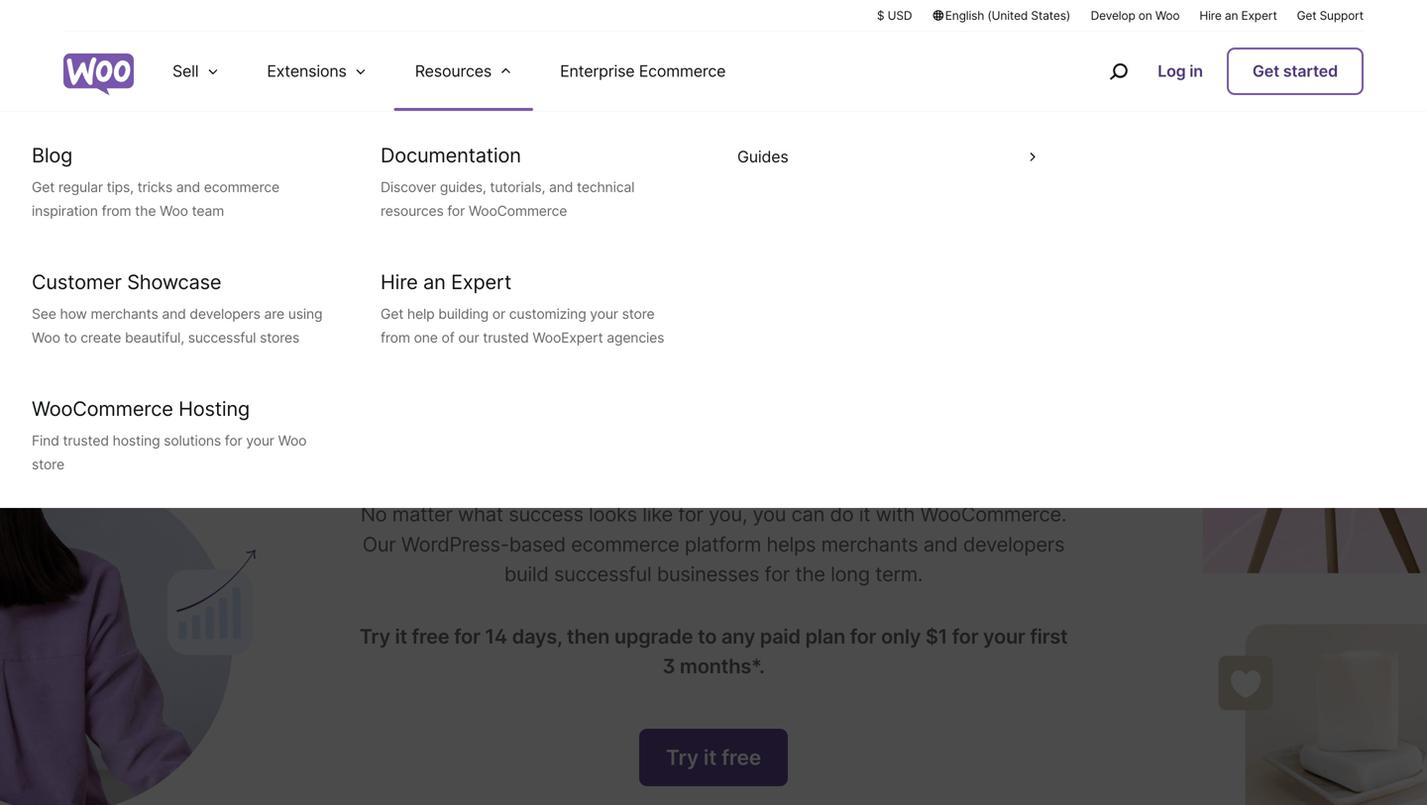 Task type: describe. For each thing, give the bounding box(es) containing it.
get for get support
[[1297, 8, 1317, 23]]

hosting
[[113, 433, 160, 450]]

develop on woo
[[1091, 8, 1180, 23]]

try it free link
[[639, 729, 788, 787]]

sell
[[172, 61, 199, 81]]

months*.
[[680, 655, 765, 679]]

beautiful,
[[125, 330, 184, 346]]

log in link
[[1150, 50, 1211, 93]]

develop
[[1091, 8, 1136, 23]]

try it free
[[666, 745, 761, 770]]

matter
[[392, 503, 453, 527]]

for right like
[[678, 503, 704, 527]]

on
[[1139, 8, 1152, 23]]

$ usd
[[877, 8, 912, 23]]

for inside the discover guides, tutorials, and technical resources for woocommerce
[[447, 203, 465, 220]]

one
[[414, 330, 438, 346]]

woo inside find trusted hosting solutions for your woo store
[[278, 433, 307, 450]]

and inside the discover guides, tutorials, and technical resources for woocommerce
[[549, 179, 573, 196]]

14
[[485, 625, 507, 649]]

search image
[[1103, 56, 1134, 87]]

expert inside hire an expert link
[[1242, 8, 1277, 23]]

create
[[81, 330, 121, 346]]

states)
[[1031, 8, 1071, 23]]

helps
[[767, 533, 816, 557]]

wordpress-
[[401, 533, 509, 557]]

it for try it free for 14 days, then upgrade to any paid plan for only $1 for your first 3 months*.
[[395, 625, 407, 649]]

woo inside see how merchants and developers are using woo to create beautiful, successful stores
[[32, 330, 60, 346]]

0 vertical spatial an
[[1225, 8, 1238, 23]]

grows
[[811, 339, 971, 411]]

from for hire an expert
[[381, 330, 410, 346]]

how
[[60, 306, 87, 323]]

you
[[753, 503, 786, 527]]

log in
[[1158, 61, 1203, 81]]

$ usd button
[[877, 7, 912, 24]]

the inside no matter what success looks like for you, you can do it with woocommerce. our wordpress-based ecommerce platform helps merchants and developers build successful businesses for the long term.
[[795, 563, 825, 587]]

english (united states) button
[[932, 7, 1071, 24]]

guides
[[737, 147, 789, 167]]

for left 14
[[454, 625, 480, 649]]

hire an expert link
[[1200, 7, 1277, 24]]

resources
[[415, 61, 492, 81]]

for left only on the bottom of page
[[850, 625, 877, 649]]

for right $1
[[952, 625, 979, 649]]

woocommerce is the platform that grows with you
[[431, 282, 997, 468]]

tips,
[[107, 179, 134, 196]]

trusted inside find trusted hosting solutions for your woo store
[[63, 433, 109, 450]]

guides button
[[714, 128, 1063, 187]]

0 horizontal spatial hire an expert
[[381, 270, 512, 294]]

stores
[[260, 330, 300, 346]]

with
[[876, 503, 915, 527]]

first
[[1030, 625, 1068, 649]]

try it free for 14 days, then upgrade to any paid plan for only $1 for your first 3 months*.
[[359, 625, 1068, 679]]

woocommerce.
[[920, 503, 1067, 527]]

from for blog
[[102, 203, 131, 220]]

platform inside no matter what success looks like for you, you can do it with woocommerce. our wordpress-based ecommerce platform helps merchants and developers build successful businesses for the long term.
[[685, 533, 761, 557]]

$1
[[926, 625, 948, 649]]

1 horizontal spatial hire an expert
[[1200, 8, 1277, 23]]

to for upgrade
[[698, 625, 717, 649]]

regular
[[58, 179, 103, 196]]

1 vertical spatial an
[[423, 270, 446, 294]]

successful inside see how merchants and developers are using woo to create beautiful, successful stores
[[188, 330, 256, 346]]

started
[[1283, 61, 1338, 81]]

tutorials,
[[490, 179, 545, 196]]

blog
[[32, 143, 73, 168]]

with you
[[601, 396, 826, 468]]

using
[[288, 306, 323, 323]]

(united
[[988, 8, 1028, 23]]

store inside get help building or customizing your store from one of our trusted wooexpert agencies
[[622, 306, 655, 323]]

in
[[1190, 61, 1203, 81]]

based
[[509, 533, 566, 557]]

woocommerce for woocommerce hosting
[[32, 397, 173, 421]]

help
[[407, 306, 435, 323]]

woocommerce image
[[63, 54, 134, 96]]

log
[[1158, 61, 1186, 81]]

developers inside no matter what success looks like for you, you can do it with woocommerce. our wordpress-based ecommerce platform helps merchants and developers build successful businesses for the long term.
[[963, 533, 1065, 557]]

no
[[361, 503, 387, 527]]

then
[[567, 625, 610, 649]]

building
[[438, 306, 489, 323]]

extensions
[[267, 61, 347, 81]]

businesses
[[657, 563, 759, 587]]

3
[[663, 655, 675, 679]]

woocommerce hosting
[[32, 397, 250, 421]]

resources
[[381, 203, 444, 220]]

team
[[192, 203, 224, 220]]

only
[[881, 625, 921, 649]]

get for get help building or customizing your store from one of our trusted wooexpert agencies
[[381, 306, 404, 323]]

0 horizontal spatial hire
[[381, 270, 418, 294]]

resources button
[[391, 32, 536, 111]]

try for try it free for 14 days, then upgrade to any paid plan for only $1 for your first 3 months*.
[[359, 625, 390, 649]]

agencies
[[607, 330, 664, 346]]

$
[[877, 8, 885, 23]]

free for try it free for 14 days, then upgrade to any paid plan for only $1 for your first 3 months*.
[[412, 625, 449, 649]]

store inside find trusted hosting solutions for your woo store
[[32, 456, 64, 473]]



Task type: locate. For each thing, give the bounding box(es) containing it.
get left support
[[1297, 8, 1317, 23]]

1 vertical spatial merchants
[[821, 533, 918, 557]]

1 vertical spatial ecommerce
[[571, 533, 679, 557]]

days,
[[512, 625, 562, 649]]

0 horizontal spatial merchants
[[91, 306, 158, 323]]

get support
[[1297, 8, 1364, 23]]

your
[[590, 306, 618, 323], [246, 433, 274, 450], [983, 625, 1026, 649]]

develop on woo link
[[1091, 7, 1180, 24]]

can
[[792, 503, 825, 527]]

like
[[643, 503, 673, 527]]

0 vertical spatial it
[[859, 503, 871, 527]]

platform down the customizing
[[456, 339, 679, 411]]

and down the "woocommerce."
[[924, 533, 958, 557]]

1 vertical spatial successful
[[554, 563, 652, 587]]

0 horizontal spatial try
[[359, 625, 390, 649]]

0 vertical spatial store
[[622, 306, 655, 323]]

and inside no matter what success looks like for you, you can do it with woocommerce. our wordpress-based ecommerce platform helps merchants and developers build successful businesses for the long term.
[[924, 533, 958, 557]]

from inside get regular tips, tricks and ecommerce inspiration from the woo team
[[102, 203, 131, 220]]

0 vertical spatial free
[[412, 625, 449, 649]]

build
[[504, 563, 549, 587]]

0 vertical spatial try
[[359, 625, 390, 649]]

1 horizontal spatial developers
[[963, 533, 1065, 557]]

hosting
[[179, 397, 250, 421]]

get left the started
[[1253, 61, 1280, 81]]

inspiration
[[32, 203, 98, 220]]

an
[[1225, 8, 1238, 23], [423, 270, 446, 294]]

1 horizontal spatial expert
[[1242, 8, 1277, 23]]

customer
[[32, 270, 122, 294]]

your inside find trusted hosting solutions for your woo store
[[246, 433, 274, 450]]

2 horizontal spatial your
[[983, 625, 1026, 649]]

1 vertical spatial the
[[912, 282, 997, 353]]

wooexpert
[[533, 330, 603, 346]]

discover guides, tutorials, and technical resources for woocommerce
[[381, 179, 635, 220]]

get for get regular tips, tricks and ecommerce inspiration from the woo team
[[32, 179, 55, 196]]

1 vertical spatial trusted
[[63, 433, 109, 450]]

try
[[359, 625, 390, 649], [666, 745, 699, 770]]

hire an expert up service navigation menu element
[[1200, 8, 1277, 23]]

ecommerce
[[204, 179, 279, 196], [571, 533, 679, 557]]

your left "first" at the right bottom of page
[[983, 625, 1026, 649]]

0 horizontal spatial developers
[[190, 306, 260, 323]]

enterprise ecommerce link
[[536, 32, 750, 111]]

2 horizontal spatial the
[[912, 282, 997, 353]]

1 horizontal spatial hire
[[1200, 8, 1222, 23]]

discover
[[381, 179, 436, 196]]

or
[[492, 306, 506, 323]]

get started link
[[1227, 48, 1364, 95]]

woocommerce for woocommerce is the platform that grows with you
[[431, 282, 843, 353]]

free down months*.
[[722, 745, 761, 770]]

sell button
[[149, 32, 243, 111]]

trusted inside get help building or customizing your store from one of our trusted wooexpert agencies
[[483, 330, 529, 346]]

merchants down customer showcase on the top
[[91, 306, 158, 323]]

1 vertical spatial developers
[[963, 533, 1065, 557]]

for
[[447, 203, 465, 220], [225, 433, 242, 450], [678, 503, 704, 527], [765, 563, 790, 587], [454, 625, 480, 649], [850, 625, 877, 649], [952, 625, 979, 649]]

merchants up long term.
[[821, 533, 918, 557]]

free for try it free
[[722, 745, 761, 770]]

the right is
[[912, 282, 997, 353]]

successful inside no matter what success looks like for you, you can do it with woocommerce. our wordpress-based ecommerce platform helps merchants and developers build successful businesses for the long term.
[[554, 563, 652, 587]]

developers left "are"
[[190, 306, 260, 323]]

1 vertical spatial free
[[722, 745, 761, 770]]

0 horizontal spatial trusted
[[63, 433, 109, 450]]

0 vertical spatial to
[[64, 330, 77, 346]]

0 horizontal spatial from
[[102, 203, 131, 220]]

enterprise ecommerce
[[560, 61, 726, 81]]

and up team
[[176, 179, 200, 196]]

try inside try it free for 14 days, then upgrade to any paid plan for only $1 for your first 3 months*.
[[359, 625, 390, 649]]

1 horizontal spatial your
[[590, 306, 618, 323]]

1 vertical spatial it
[[395, 625, 407, 649]]

0 horizontal spatial an
[[423, 270, 446, 294]]

expert up or
[[451, 270, 512, 294]]

free inside try it free for 14 days, then upgrade to any paid plan for only $1 for your first 3 months*.
[[412, 625, 449, 649]]

1 vertical spatial expert
[[451, 270, 512, 294]]

are
[[264, 306, 285, 323]]

0 vertical spatial platform
[[456, 339, 679, 411]]

1 vertical spatial try
[[666, 745, 699, 770]]

1 horizontal spatial the
[[795, 563, 825, 587]]

english
[[945, 8, 985, 23]]

your up agencies in the left of the page
[[590, 306, 618, 323]]

0 vertical spatial trusted
[[483, 330, 529, 346]]

extensions button
[[243, 32, 391, 111]]

paid
[[760, 625, 801, 649]]

get started
[[1253, 61, 1338, 81]]

and right tutorials,
[[549, 179, 573, 196]]

1 horizontal spatial platform
[[685, 533, 761, 557]]

any
[[722, 625, 755, 649]]

woo
[[1156, 8, 1180, 23], [160, 203, 188, 220], [32, 330, 60, 346], [278, 433, 307, 450]]

1 vertical spatial hire
[[381, 270, 418, 294]]

try down our
[[359, 625, 390, 649]]

success
[[509, 503, 584, 527]]

1 horizontal spatial try
[[666, 745, 699, 770]]

customer showcase
[[32, 270, 221, 294]]

0 horizontal spatial the
[[135, 203, 156, 220]]

free
[[412, 625, 449, 649], [722, 745, 761, 770]]

hire an expert
[[1200, 8, 1277, 23], [381, 270, 512, 294]]

hire an expert up building
[[381, 270, 512, 294]]

from inside get help building or customizing your store from one of our trusted wooexpert agencies
[[381, 330, 410, 346]]

customizing
[[509, 306, 586, 323]]

hire
[[1200, 8, 1222, 23], [381, 270, 418, 294]]

for down hosting
[[225, 433, 242, 450]]

get left "help"
[[381, 306, 404, 323]]

get inside get help building or customizing your store from one of our trusted wooexpert agencies
[[381, 306, 404, 323]]

0 vertical spatial from
[[102, 203, 131, 220]]

1 vertical spatial store
[[32, 456, 64, 473]]

woo inside get regular tips, tricks and ecommerce inspiration from the woo team
[[160, 203, 188, 220]]

0 vertical spatial developers
[[190, 306, 260, 323]]

from down tips,
[[102, 203, 131, 220]]

woocommerce inside the discover guides, tutorials, and technical resources for woocommerce
[[469, 203, 567, 220]]

for down helps
[[765, 563, 790, 587]]

2 vertical spatial woocommerce
[[32, 397, 173, 421]]

and inside see how merchants and developers are using woo to create beautiful, successful stores
[[162, 306, 186, 323]]

to for woo
[[64, 330, 77, 346]]

get inside get regular tips, tricks and ecommerce inspiration from the woo team
[[32, 179, 55, 196]]

1 horizontal spatial store
[[622, 306, 655, 323]]

expert up get started
[[1242, 8, 1277, 23]]

showcase
[[127, 270, 221, 294]]

1 vertical spatial to
[[698, 625, 717, 649]]

get support link
[[1297, 7, 1364, 24]]

0 vertical spatial woocommerce
[[469, 203, 567, 220]]

the inside get regular tips, tricks and ecommerce inspiration from the woo team
[[135, 203, 156, 220]]

upgrade
[[614, 625, 693, 649]]

documentation
[[381, 143, 521, 168]]

for inside find trusted hosting solutions for your woo store
[[225, 433, 242, 450]]

tricks
[[137, 179, 172, 196]]

what
[[458, 503, 503, 527]]

1 vertical spatial woocommerce
[[431, 282, 843, 353]]

1 horizontal spatial ecommerce
[[571, 533, 679, 557]]

find trusted hosting solutions for your woo store
[[32, 433, 307, 473]]

service navigation menu element
[[1067, 39, 1364, 104]]

0 horizontal spatial successful
[[188, 330, 256, 346]]

merchants inside see how merchants and developers are using woo to create beautiful, successful stores
[[91, 306, 158, 323]]

1 horizontal spatial merchants
[[821, 533, 918, 557]]

guides,
[[440, 179, 486, 196]]

and up the beautiful,
[[162, 306, 186, 323]]

to down how
[[64, 330, 77, 346]]

get help building or customizing your store from one of our trusted wooexpert agencies
[[381, 306, 664, 346]]

0 vertical spatial successful
[[188, 330, 256, 346]]

2 vertical spatial it
[[704, 745, 717, 770]]

your inside try it free for 14 days, then upgrade to any paid plan for only $1 for your first 3 months*.
[[983, 625, 1026, 649]]

get for get started
[[1253, 61, 1280, 81]]

it right do
[[859, 503, 871, 527]]

ecommerce inside no matter what success looks like for you, you can do it with woocommerce. our wordpress-based ecommerce platform helps merchants and developers build successful businesses for the long term.
[[571, 533, 679, 557]]

0 vertical spatial merchants
[[91, 306, 158, 323]]

0 vertical spatial hire
[[1200, 8, 1222, 23]]

do
[[830, 503, 854, 527]]

0 vertical spatial the
[[135, 203, 156, 220]]

your for woocommerce hosting
[[246, 433, 274, 450]]

0 vertical spatial your
[[590, 306, 618, 323]]

it down months*.
[[704, 745, 717, 770]]

your for hire an expert
[[590, 306, 618, 323]]

1 horizontal spatial free
[[722, 745, 761, 770]]

your inside get help building or customizing your store from one of our trusted wooexpert agencies
[[590, 306, 618, 323]]

2 vertical spatial the
[[795, 563, 825, 587]]

trusted down or
[[483, 330, 529, 346]]

solutions
[[164, 433, 221, 450]]

0 horizontal spatial ecommerce
[[204, 179, 279, 196]]

2 vertical spatial your
[[983, 625, 1026, 649]]

from
[[102, 203, 131, 220], [381, 330, 410, 346]]

0 vertical spatial expert
[[1242, 8, 1277, 23]]

successful
[[188, 330, 256, 346], [554, 563, 652, 587]]

the down helps
[[795, 563, 825, 587]]

merchants inside no matter what success looks like for you, you can do it with woocommerce. our wordpress-based ecommerce platform helps merchants and developers build successful businesses for the long term.
[[821, 533, 918, 557]]

and inside get regular tips, tricks and ecommerce inspiration from the woo team
[[176, 179, 200, 196]]

merchants
[[91, 306, 158, 323], [821, 533, 918, 557]]

store down find
[[32, 456, 64, 473]]

0 horizontal spatial platform
[[456, 339, 679, 411]]

ecommerce inside get regular tips, tricks and ecommerce inspiration from the woo team
[[204, 179, 279, 196]]

expert
[[1242, 8, 1277, 23], [451, 270, 512, 294]]

you,
[[709, 503, 748, 527]]

store
[[622, 306, 655, 323], [32, 456, 64, 473]]

0 horizontal spatial store
[[32, 456, 64, 473]]

0 horizontal spatial your
[[246, 433, 274, 450]]

store up agencies in the left of the page
[[622, 306, 655, 323]]

an up service navigation menu element
[[1225, 8, 1238, 23]]

2 horizontal spatial it
[[859, 503, 871, 527]]

it inside no matter what success looks like for you, you can do it with woocommerce. our wordpress-based ecommerce platform helps merchants and developers build successful businesses for the long term.
[[859, 503, 871, 527]]

1 vertical spatial platform
[[685, 533, 761, 557]]

successful left stores
[[188, 330, 256, 346]]

of
[[442, 330, 455, 346]]

from left one
[[381, 330, 410, 346]]

english (united states)
[[945, 8, 1071, 23]]

trusted right find
[[63, 433, 109, 450]]

hire up service navigation menu element
[[1200, 8, 1222, 23]]

an up "help"
[[423, 270, 446, 294]]

developers down the "woocommerce."
[[963, 533, 1065, 557]]

0 vertical spatial ecommerce
[[204, 179, 279, 196]]

trusted
[[483, 330, 529, 346], [63, 433, 109, 450]]

1 horizontal spatial an
[[1225, 8, 1238, 23]]

hire up "help"
[[381, 270, 418, 294]]

1 horizontal spatial from
[[381, 330, 410, 346]]

enterprise
[[560, 61, 635, 81]]

1 vertical spatial hire an expert
[[381, 270, 512, 294]]

to inside try it free for 14 days, then upgrade to any paid plan for only $1 for your first 3 months*.
[[698, 625, 717, 649]]

it for try it free
[[704, 745, 717, 770]]

to inside see how merchants and developers are using woo to create beautiful, successful stores
[[64, 330, 77, 346]]

long term.
[[831, 563, 923, 587]]

platform down the you,
[[685, 533, 761, 557]]

1 vertical spatial from
[[381, 330, 410, 346]]

no matter what success looks like for you, you can do it with woocommerce. our wordpress-based ecommerce platform helps merchants and developers build successful businesses for the long term.
[[361, 503, 1067, 587]]

for down guides,
[[447, 203, 465, 220]]

1 horizontal spatial successful
[[554, 563, 652, 587]]

your down hosting
[[246, 433, 274, 450]]

ecommerce up team
[[204, 179, 279, 196]]

technical
[[577, 179, 635, 196]]

the down tricks
[[135, 203, 156, 220]]

see how merchants and developers are using woo to create beautiful, successful stores
[[32, 306, 323, 346]]

1 horizontal spatial it
[[704, 745, 717, 770]]

platform inside woocommerce is the platform that grows with you
[[456, 339, 679, 411]]

it down our
[[395, 625, 407, 649]]

to left any
[[698, 625, 717, 649]]

1 vertical spatial your
[[246, 433, 274, 450]]

get inside service navigation menu element
[[1253, 61, 1280, 81]]

our
[[458, 330, 479, 346]]

get
[[1297, 8, 1317, 23], [1253, 61, 1280, 81], [32, 179, 55, 196], [381, 306, 404, 323]]

ecommerce down looks
[[571, 533, 679, 557]]

free left 14
[[412, 625, 449, 649]]

find
[[32, 433, 59, 450]]

get up inspiration
[[32, 179, 55, 196]]

woocommerce inside woocommerce is the platform that grows with you
[[431, 282, 843, 353]]

0 horizontal spatial free
[[412, 625, 449, 649]]

1 horizontal spatial to
[[698, 625, 717, 649]]

1 horizontal spatial trusted
[[483, 330, 529, 346]]

try for try it free
[[666, 745, 699, 770]]

0 horizontal spatial expert
[[451, 270, 512, 294]]

successful down looks
[[554, 563, 652, 587]]

the
[[135, 203, 156, 220], [912, 282, 997, 353], [795, 563, 825, 587]]

it inside try it free for 14 days, then upgrade to any paid plan for only $1 for your first 3 months*.
[[395, 625, 407, 649]]

try down 3
[[666, 745, 699, 770]]

the inside woocommerce is the platform that grows with you
[[912, 282, 997, 353]]

developers inside see how merchants and developers are using woo to create beautiful, successful stores
[[190, 306, 260, 323]]

0 horizontal spatial it
[[395, 625, 407, 649]]

support
[[1320, 8, 1364, 23]]

0 horizontal spatial to
[[64, 330, 77, 346]]

our
[[363, 533, 396, 557]]

0 vertical spatial hire an expert
[[1200, 8, 1277, 23]]



Task type: vqa. For each thing, say whether or not it's contained in the screenshot.


